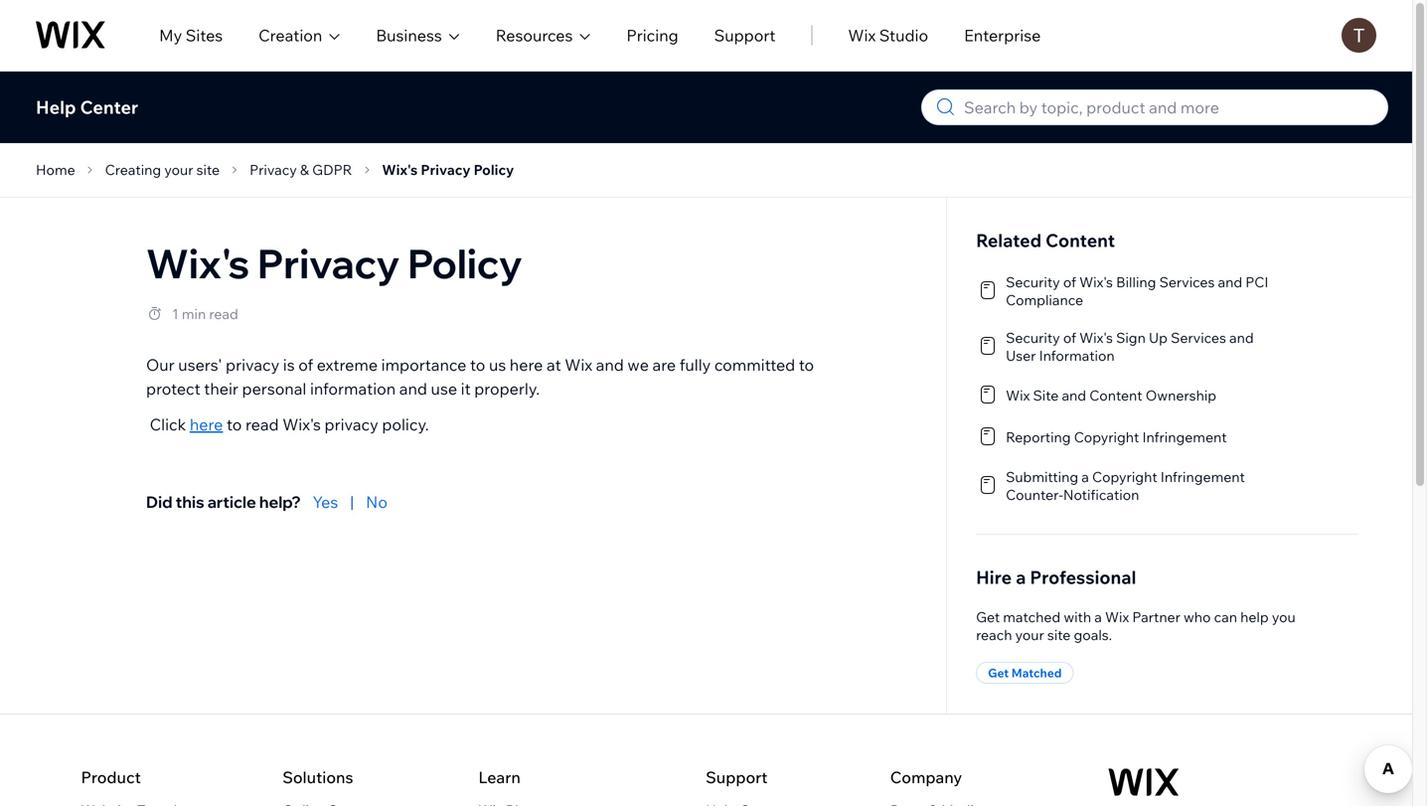 Task type: vqa. For each thing, say whether or not it's contained in the screenshot.
'Related Content'
yes



Task type: locate. For each thing, give the bounding box(es) containing it.
0 vertical spatial a
[[1082, 468, 1089, 486]]

|
[[350, 492, 354, 512]]

security of wix's sign up services and user information link
[[976, 327, 1270, 365]]

0 vertical spatial site
[[196, 161, 220, 178]]

a
[[1082, 468, 1089, 486], [1016, 566, 1026, 588], [1095, 608, 1102, 626]]

to right here link
[[227, 414, 242, 434]]

1 vertical spatial site
[[1048, 626, 1071, 644]]

1 vertical spatial policy
[[408, 238, 522, 288]]

resources button
[[496, 23, 591, 47]]

0 vertical spatial read
[[209, 305, 238, 323]]

properly.
[[474, 379, 540, 399]]

creating
[[105, 161, 161, 178]]

0 vertical spatial of
[[1063, 273, 1076, 291]]

yes
[[313, 492, 338, 512]]

of up information
[[1063, 329, 1076, 346]]

1 horizontal spatial site
[[1048, 626, 1071, 644]]

0 horizontal spatial a
[[1016, 566, 1026, 588]]

hire a professional
[[976, 566, 1137, 588]]

1 vertical spatial get
[[988, 665, 1009, 680]]

content inside "wix site and content ownership" link
[[1090, 387, 1143, 404]]

privacy & gdpr
[[250, 161, 352, 178]]

of inside security of wix's sign up services and user information
[[1063, 329, 1076, 346]]

0 horizontal spatial your
[[164, 161, 193, 178]]

0 vertical spatial content
[[1046, 229, 1115, 251]]

here right click
[[190, 414, 223, 434]]

wix's
[[382, 161, 418, 178], [146, 238, 250, 288], [1080, 273, 1113, 291], [1080, 329, 1113, 346], [282, 414, 321, 434]]

wix's up min
[[146, 238, 250, 288]]

0 vertical spatial here
[[510, 355, 543, 375]]

1 vertical spatial of
[[1063, 329, 1076, 346]]

policy
[[474, 161, 514, 178], [408, 238, 522, 288]]

of inside security of wix's billing services and pci compliance
[[1063, 273, 1076, 291]]

infringement
[[1143, 428, 1227, 446], [1161, 468, 1245, 486]]

get matched link
[[976, 662, 1074, 684]]

are
[[653, 355, 676, 375]]

1 horizontal spatial your
[[1015, 626, 1044, 644]]

our
[[146, 355, 175, 375]]

privacy
[[250, 161, 297, 178], [421, 161, 471, 178], [257, 238, 400, 288]]

here
[[510, 355, 543, 375], [190, 414, 223, 434]]

submitting a copyright infringement counter-notification link
[[976, 466, 1270, 504]]

&
[[300, 161, 309, 178]]

2 horizontal spatial a
[[1095, 608, 1102, 626]]

home
[[36, 161, 75, 178]]

services inside security of wix's billing services and pci compliance
[[1160, 273, 1215, 291]]

services right billing
[[1160, 273, 1215, 291]]

wix left site
[[1006, 387, 1030, 404]]

of
[[1063, 273, 1076, 291], [1063, 329, 1076, 346], [298, 355, 313, 375]]

a for hire
[[1016, 566, 1026, 588]]

0 vertical spatial your
[[164, 161, 193, 178]]

1 vertical spatial security
[[1006, 329, 1060, 346]]

wix's right gdpr
[[382, 161, 418, 178]]

privacy down the information
[[325, 414, 378, 434]]

wix inside our users' privacy is of extreme importance to us here at wix and we are fully committed to protect their personal information and use it properly.
[[565, 355, 592, 375]]

0 vertical spatial privacy
[[226, 355, 280, 375]]

no button
[[366, 490, 388, 514]]

reach
[[976, 626, 1012, 644]]

submitting a copyright infringement counter-notification
[[1006, 468, 1245, 503]]

site
[[1033, 387, 1059, 404]]

at
[[547, 355, 561, 375]]

site down with
[[1048, 626, 1071, 644]]

2 security from the top
[[1006, 329, 1060, 346]]

1 horizontal spatial a
[[1082, 468, 1089, 486]]

information
[[1039, 347, 1115, 364]]

site right creating
[[196, 161, 220, 178]]

enterprise
[[964, 25, 1041, 45]]

1 vertical spatial here
[[190, 414, 223, 434]]

billing
[[1116, 273, 1156, 291]]

creation
[[259, 25, 322, 45]]

wix's privacy policy
[[382, 161, 514, 178], [146, 238, 522, 288]]

services right up
[[1171, 329, 1226, 346]]

wix's up information
[[1080, 329, 1113, 346]]

2 horizontal spatial to
[[799, 355, 814, 375]]

click here to read wix's privacy policy.
[[146, 414, 429, 434]]

a up goals. on the right
[[1095, 608, 1102, 626]]

support link
[[714, 23, 776, 47]]

security of wix's billing services and pci compliance link
[[976, 271, 1270, 309]]

this
[[176, 492, 204, 512]]

did this article help?
[[146, 492, 301, 512]]

1 vertical spatial services
[[1171, 329, 1226, 346]]

here left at at the left of page
[[510, 355, 543, 375]]

a inside get matched with a wix partner who can help you reach your site goals.
[[1095, 608, 1102, 626]]

1 vertical spatial infringement
[[1161, 468, 1245, 486]]

is
[[283, 355, 295, 375]]

profile image image
[[1342, 18, 1377, 53]]

get for get matched
[[988, 665, 1009, 680]]

support
[[714, 25, 776, 45], [706, 767, 768, 787]]

content up the security of wix's billing services and pci compliance link
[[1046, 229, 1115, 251]]

1 vertical spatial copyright
[[1092, 468, 1158, 486]]

get
[[976, 608, 1000, 626], [988, 665, 1009, 680]]

here link
[[190, 414, 223, 434]]

your inside "link"
[[164, 161, 193, 178]]

security inside security of wix's billing services and pci compliance
[[1006, 273, 1060, 291]]

matched
[[1012, 665, 1062, 680]]

of for user
[[1063, 329, 1076, 346]]

security up the user
[[1006, 329, 1060, 346]]

read right min
[[209, 305, 238, 323]]

compliance
[[1006, 291, 1083, 309]]

gdpr
[[312, 161, 352, 178]]

site inside get matched with a wix partner who can help you reach your site goals.
[[1048, 626, 1071, 644]]

get down reach
[[988, 665, 1009, 680]]

my sites link
[[159, 23, 223, 47]]

1 horizontal spatial privacy
[[325, 414, 378, 434]]

user
[[1006, 347, 1036, 364]]

wix right at at the left of page
[[565, 355, 592, 375]]

0 vertical spatial get
[[976, 608, 1000, 626]]

solutions
[[282, 767, 353, 787]]

read
[[209, 305, 238, 323], [245, 414, 279, 434]]

copyright up notification
[[1092, 468, 1158, 486]]

1 horizontal spatial here
[[510, 355, 543, 375]]

your
[[164, 161, 193, 178], [1015, 626, 1044, 644]]

0 vertical spatial policy
[[474, 161, 514, 178]]

1 vertical spatial your
[[1015, 626, 1044, 644]]

who
[[1184, 608, 1211, 626]]

0 horizontal spatial site
[[196, 161, 220, 178]]

1 vertical spatial a
[[1016, 566, 1026, 588]]

your right creating
[[164, 161, 193, 178]]

0 vertical spatial services
[[1160, 273, 1215, 291]]

2 vertical spatial of
[[298, 355, 313, 375]]

to right committed
[[799, 355, 814, 375]]

wix's left billing
[[1080, 273, 1113, 291]]

1 horizontal spatial read
[[245, 414, 279, 434]]

0 horizontal spatial privacy
[[226, 355, 280, 375]]

site
[[196, 161, 220, 178], [1048, 626, 1071, 644]]

with
[[1064, 608, 1091, 626]]

wix studio link
[[848, 23, 929, 47]]

we
[[628, 355, 649, 375]]

wix up goals. on the right
[[1105, 608, 1129, 626]]

wix
[[848, 25, 876, 45], [565, 355, 592, 375], [1006, 387, 1030, 404], [1105, 608, 1129, 626]]

matched
[[1003, 608, 1061, 626]]

get matched
[[988, 665, 1062, 680]]

your down matched
[[1015, 626, 1044, 644]]

a inside the submitting a copyright infringement counter-notification
[[1082, 468, 1089, 486]]

users'
[[178, 355, 222, 375]]

wix's inside security of wix's sign up services and user information
[[1080, 329, 1113, 346]]

1 vertical spatial support
[[706, 767, 768, 787]]

reporting copyright infringement
[[1006, 428, 1227, 446]]

get up reach
[[976, 608, 1000, 626]]

pci
[[1246, 273, 1269, 291]]

0 vertical spatial security
[[1006, 273, 1060, 291]]

and left pci
[[1218, 273, 1243, 291]]

center
[[80, 96, 138, 118]]

help center link
[[36, 96, 138, 118]]

my
[[159, 25, 182, 45]]

of for compliance
[[1063, 273, 1076, 291]]

site inside "link"
[[196, 161, 220, 178]]

of right is
[[298, 355, 313, 375]]

security up compliance
[[1006, 273, 1060, 291]]

read down personal
[[245, 414, 279, 434]]

creating your site link
[[99, 158, 226, 182]]

protect
[[146, 379, 200, 399]]

security inside security of wix's sign up services and user information
[[1006, 329, 1060, 346]]

studio
[[879, 25, 929, 45]]

get inside get matched with a wix partner who can help you reach your site goals.
[[976, 608, 1000, 626]]

of up compliance
[[1063, 273, 1076, 291]]

content up reporting copyright infringement link
[[1090, 387, 1143, 404]]

to
[[470, 355, 485, 375], [799, 355, 814, 375], [227, 414, 242, 434]]

1 security from the top
[[1006, 273, 1060, 291]]

to left us
[[470, 355, 485, 375]]

a up notification
[[1082, 468, 1089, 486]]

reporting
[[1006, 428, 1071, 446]]

privacy up personal
[[226, 355, 280, 375]]

our users' privacy is of extreme importance to us here at wix and we are fully committed to protect their personal information and use it properly.
[[146, 355, 814, 399]]

yes button
[[313, 490, 338, 514]]

wix left 'studio'
[[848, 25, 876, 45]]

a right hire
[[1016, 566, 1026, 588]]

1 vertical spatial content
[[1090, 387, 1143, 404]]

1 vertical spatial wix's privacy policy
[[146, 238, 522, 288]]

2 vertical spatial a
[[1095, 608, 1102, 626]]

copyright down wix site and content ownership
[[1074, 428, 1139, 446]]

wix logo, homepage image
[[1109, 768, 1179, 796]]

and down pci
[[1230, 329, 1254, 346]]



Task type: describe. For each thing, give the bounding box(es) containing it.
my sites
[[159, 25, 223, 45]]

security for compliance
[[1006, 273, 1060, 291]]

fully
[[680, 355, 711, 375]]

security of wix's sign up services and user information
[[1006, 329, 1254, 364]]

and left "we"
[[596, 355, 624, 375]]

copyright inside the submitting a copyright infringement counter-notification
[[1092, 468, 1158, 486]]

pricing link
[[627, 23, 679, 47]]

goals.
[[1074, 626, 1112, 644]]

1 vertical spatial read
[[245, 414, 279, 434]]

get for get matched with a wix partner who can help you reach your site goals.
[[976, 608, 1000, 626]]

related
[[976, 229, 1042, 251]]

reporting copyright infringement link
[[976, 424, 1270, 448]]

0 vertical spatial support
[[714, 25, 776, 45]]

Search by topic, product and more field
[[958, 90, 1376, 124]]

business
[[376, 25, 442, 45]]

creating your site
[[105, 161, 220, 178]]

information
[[310, 379, 396, 399]]

and inside security of wix's billing services and pci compliance
[[1218, 273, 1243, 291]]

services inside security of wix's sign up services and user information
[[1171, 329, 1226, 346]]

sites
[[186, 25, 223, 45]]

help
[[1241, 608, 1269, 626]]

wix's inside security of wix's billing services and pci compliance
[[1080, 273, 1113, 291]]

use
[[431, 379, 457, 399]]

security for user
[[1006, 329, 1060, 346]]

did
[[146, 492, 172, 512]]

related content
[[976, 229, 1115, 251]]

privacy & gdpr link
[[244, 158, 358, 182]]

hire
[[976, 566, 1012, 588]]

resources
[[496, 25, 573, 45]]

help center
[[36, 96, 138, 118]]

us
[[489, 355, 506, 375]]

wix inside get matched with a wix partner who can help you reach your site goals.
[[1105, 608, 1129, 626]]

0 vertical spatial infringement
[[1143, 428, 1227, 446]]

article
[[207, 492, 256, 512]]

no
[[366, 492, 388, 512]]

0 horizontal spatial read
[[209, 305, 238, 323]]

committed
[[715, 355, 795, 375]]

wix site and content ownership
[[1006, 387, 1217, 404]]

and down 'importance'
[[399, 379, 427, 399]]

0 horizontal spatial here
[[190, 414, 223, 434]]

wix site and content ownership link
[[976, 383, 1270, 407]]

click
[[150, 414, 186, 434]]

help?
[[259, 492, 301, 512]]

infringement inside the submitting a copyright infringement counter-notification
[[1161, 468, 1245, 486]]

wix's down personal
[[282, 414, 321, 434]]

help
[[36, 96, 76, 118]]

it
[[461, 379, 471, 399]]

1
[[172, 305, 179, 323]]

can
[[1214, 608, 1237, 626]]

learn
[[478, 767, 521, 787]]

personal
[[242, 379, 307, 399]]

get matched with a wix partner who can help you reach your site goals.
[[976, 608, 1296, 644]]

and inside security of wix's sign up services and user information
[[1230, 329, 1254, 346]]

professional
[[1030, 566, 1137, 588]]

0 vertical spatial wix's privacy policy
[[382, 161, 514, 178]]

counter-
[[1006, 486, 1063, 503]]

a for submitting
[[1082, 468, 1089, 486]]

your inside get matched with a wix partner who can help you reach your site goals.
[[1015, 626, 1044, 644]]

enterprise link
[[964, 23, 1041, 47]]

up
[[1149, 329, 1168, 346]]

business button
[[376, 23, 460, 47]]

min
[[182, 305, 206, 323]]

sign
[[1116, 329, 1146, 346]]

importance
[[381, 355, 467, 375]]

wix studio
[[848, 25, 929, 45]]

and right site
[[1062, 387, 1087, 404]]

of inside our users' privacy is of extreme importance to us here at wix and we are fully committed to protect their personal information and use it properly.
[[298, 355, 313, 375]]

home link
[[30, 158, 81, 182]]

creation button
[[259, 23, 340, 47]]

0 vertical spatial copyright
[[1074, 428, 1139, 446]]

security of wix's billing services and pci compliance
[[1006, 273, 1269, 309]]

1 vertical spatial privacy
[[325, 414, 378, 434]]

pricing
[[627, 25, 679, 45]]

here inside our users' privacy is of extreme importance to us here at wix and we are fully committed to protect their personal information and use it properly.
[[510, 355, 543, 375]]

submitting
[[1006, 468, 1079, 486]]

extreme
[[317, 355, 378, 375]]

0 horizontal spatial to
[[227, 414, 242, 434]]

company
[[890, 767, 962, 787]]

partner
[[1133, 608, 1181, 626]]

you
[[1272, 608, 1296, 626]]

1 horizontal spatial to
[[470, 355, 485, 375]]

privacy inside our users' privacy is of extreme importance to us here at wix and we are fully committed to protect their personal information and use it properly.
[[226, 355, 280, 375]]

their
[[204, 379, 239, 399]]

product
[[81, 767, 141, 787]]

1 min read
[[172, 305, 238, 323]]



